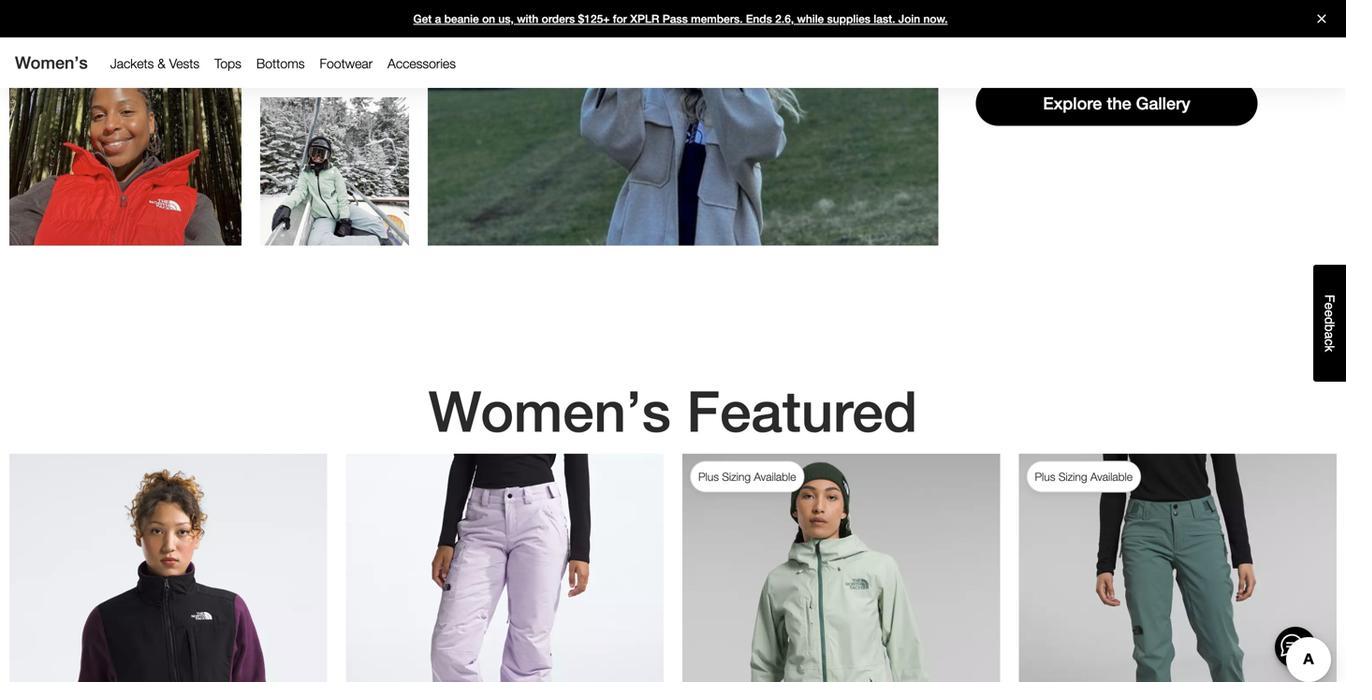 Task type: locate. For each thing, give the bounding box(es) containing it.
2 plus sizing available from the left
[[1035, 469, 1133, 482]]

b
[[1322, 325, 1337, 332]]

0 vertical spatial shop the look
[[84, 145, 167, 161]]

d
[[1322, 317, 1337, 325]]

0 horizontal spatial plus
[[698, 469, 719, 482]]

ends
[[746, 12, 772, 25]]

shop the look button
[[69, 134, 182, 172], [278, 172, 392, 203]]

shop down @sammyblizzz
[[293, 180, 324, 195]]

plus
[[698, 469, 719, 482], [1035, 469, 1055, 482]]

1 vertical spatial women's
[[429, 377, 671, 443]]

women's featured
[[429, 377, 918, 443]]

shop
[[84, 145, 115, 161], [293, 180, 324, 195]]

1 available from the left
[[754, 469, 796, 482]]

get a beanie on us, with orders $125+ for xplr pass members. ends 2.6, while supplies last. join now. link
[[0, 0, 1346, 37]]

gallery
[[1136, 92, 1190, 111]]

1 horizontal spatial women's
[[429, 377, 671, 443]]

look for @sammyblizzz
[[351, 180, 377, 195]]

look down @belviealchemy
[[142, 145, 167, 161]]

get a beanie on us, with orders $125+ for xplr pass members. ends 2.6, while supplies last. join now.
[[413, 12, 948, 25]]

1 vertical spatial look
[[351, 180, 377, 195]]

2 sizing from the left
[[1058, 469, 1087, 482]]

1 horizontal spatial shop
[[293, 180, 324, 195]]

1 horizontal spatial shop the look
[[293, 180, 377, 195]]

0 vertical spatial the
[[1107, 92, 1131, 111]]

look
[[142, 145, 167, 161], [351, 180, 377, 195]]

photo
[[1132, 32, 1177, 52]]

0 horizontal spatial women's
[[15, 53, 88, 73]]

1 horizontal spatial the
[[328, 180, 347, 195]]

available for women's freedom stretch jacket "image"
[[754, 469, 796, 482]]

join
[[898, 12, 920, 25]]

2 horizontal spatial the
[[1107, 92, 1131, 111]]

members.
[[691, 12, 743, 25]]

a
[[435, 12, 441, 25], [1322, 332, 1337, 339]]

explore
[[1043, 92, 1102, 111]]

🚨 that time of the year, allready here 🚨
.
.
.
#slovakgirl #mountain #snow #winter #nature #travel #beautifuldestinations #austria image
[[428, 0, 938, 244]]

women's for women's featured
[[429, 377, 671, 443]]

women's for women's
[[15, 53, 88, 73]]

1 horizontal spatial shop the look button
[[278, 172, 392, 203]]

0 vertical spatial shop
[[84, 145, 115, 161]]

footwear
[[320, 56, 373, 71]]

shop down @belviealchemy
[[84, 145, 115, 161]]

explore the gallery link
[[976, 79, 1257, 124]]

women's freedom stretch jacket image
[[682, 452, 1000, 682]]

0 horizontal spatial plus sizing available
[[698, 469, 796, 482]]

shop the look down @belviealchemy
[[84, 145, 167, 161]]

1 vertical spatial shop
[[293, 180, 324, 195]]

a up 'k'
[[1322, 332, 1337, 339]]

footwear button
[[312, 51, 380, 76]]

xplr
[[630, 12, 659, 25]]

the down @sammyblizzz
[[328, 180, 347, 195]]

look down @sammyblizzz
[[351, 180, 377, 195]]

1 plus sizing available from the left
[[698, 469, 796, 482]]

0 horizontal spatial sizing
[[722, 469, 751, 482]]

women's
[[15, 53, 88, 73], [429, 377, 671, 443]]

&
[[157, 56, 166, 71]]

2 vertical spatial the
[[328, 180, 347, 195]]

1 horizontal spatial plus
[[1035, 469, 1055, 482]]

sizing
[[722, 469, 751, 482], [1058, 469, 1087, 482]]

1 e from the top
[[1322, 303, 1337, 310]]

bottoms
[[256, 56, 305, 71]]

with
[[517, 12, 539, 25]]

0 vertical spatial women's
[[15, 53, 88, 73]]

the for @sammyblizzz
[[328, 180, 347, 195]]

0 horizontal spatial shop the look
[[84, 145, 167, 161]]

shop the look for @sammyblizzz
[[293, 180, 377, 195]]

1 horizontal spatial sizing
[[1058, 469, 1087, 482]]

us,
[[498, 12, 514, 25]]

women's denali jacket image
[[9, 452, 327, 682]]

0 horizontal spatial shop
[[84, 145, 115, 161]]

shop the look button for @sammyblizzz
[[278, 172, 392, 203]]

0 horizontal spatial a
[[435, 12, 441, 25]]

available
[[754, 469, 796, 482], [1090, 469, 1133, 482]]

shop the look button down @belviealchemy
[[69, 134, 182, 172]]

shop the look
[[84, 145, 167, 161], [293, 180, 377, 195]]

0 horizontal spatial the
[[119, 145, 138, 161]]

plus for women's freedom stretch jacket "image"
[[698, 469, 719, 482]]

1 vertical spatial shop the look
[[293, 180, 377, 195]]

bottoms button
[[249, 51, 312, 76]]

shop the look button down @sammyblizzz
[[278, 172, 392, 203]]

pass
[[662, 12, 688, 25]]

e up d at right
[[1322, 303, 1337, 310]]

tops button
[[207, 51, 249, 76]]

shop the look for @belviealchemy
[[84, 145, 167, 161]]

2 available from the left
[[1090, 469, 1133, 482]]

e
[[1322, 303, 1337, 310], [1322, 310, 1337, 317]]

beanie
[[444, 12, 479, 25]]

now.
[[923, 12, 948, 25]]

orders
[[542, 12, 575, 25]]

1 horizontal spatial plus sizing available
[[1035, 469, 1133, 482]]

1 vertical spatial a
[[1322, 332, 1337, 339]]

the down @belviealchemy
[[119, 145, 138, 161]]

1 horizontal spatial look
[[351, 180, 377, 195]]

1 sizing from the left
[[722, 469, 751, 482]]

0 vertical spatial look
[[142, 145, 167, 161]]

jackets & vests button
[[103, 51, 207, 76]]

the left gallery
[[1107, 92, 1131, 111]]

2 plus from the left
[[1035, 469, 1055, 482]]

women's freedom stretch pants image
[[1019, 452, 1337, 682]]

shop the look down @sammyblizzz
[[293, 180, 377, 195]]

plus sizing available
[[698, 469, 796, 482], [1035, 469, 1133, 482]]

1 plus from the left
[[698, 469, 719, 482]]

2.6,
[[775, 12, 794, 25]]

1 horizontal spatial a
[[1322, 332, 1337, 339]]

1 horizontal spatial available
[[1090, 469, 1133, 482]]

0 horizontal spatial available
[[754, 469, 796, 482]]

jackets
[[110, 56, 154, 71]]

e up b
[[1322, 310, 1337, 317]]

back on board 🤠 image
[[260, 95, 409, 244]]

a right get
[[435, 12, 441, 25]]

last.
[[874, 12, 895, 25]]

0 horizontal spatial shop the look button
[[69, 134, 182, 172]]

0 horizontal spatial look
[[142, 145, 167, 161]]

accessories
[[388, 56, 456, 71]]

the
[[1107, 92, 1131, 111], [119, 145, 138, 161], [328, 180, 347, 195]]

1 vertical spatial the
[[119, 145, 138, 161]]



Task type: describe. For each thing, give the bounding box(es) containing it.
shop for @sammyblizzz
[[293, 180, 324, 195]]

close image
[[1310, 15, 1334, 23]]

shop the look button for @belviealchemy
[[69, 134, 182, 172]]

f e e d b a c k
[[1322, 295, 1337, 352]]

featured
[[687, 377, 918, 443]]

me 🤝🏾 nature 

🌳🐞🌊🌀☀️ 🍂 🎧🥾 image
[[9, 12, 242, 244]]

f
[[1322, 295, 1337, 303]]

your
[[1093, 32, 1127, 52]]

$125+
[[578, 12, 610, 25]]

add
[[1056, 32, 1088, 52]]

tops
[[214, 56, 241, 71]]

add your photo button
[[976, 19, 1257, 64]]

sizing for women's freedom stretch jacket "image"
[[722, 469, 751, 482]]

for
[[613, 12, 627, 25]]

plus for women's freedom stretch pants image
[[1035, 469, 1055, 482]]

explore the gallery
[[1043, 92, 1190, 111]]

@sammyblizzz
[[280, 140, 390, 160]]

f e e d b a c k button
[[1313, 265, 1346, 382]]

get
[[413, 12, 432, 25]]

sizing for women's freedom stretch pants image
[[1058, 469, 1087, 482]]

@belviealchemy
[[65, 88, 186, 108]]

the inside explore the gallery link
[[1107, 92, 1131, 111]]

k
[[1322, 346, 1337, 352]]

c
[[1322, 339, 1337, 346]]

while
[[797, 12, 824, 25]]

the for @belviealchemy
[[119, 145, 138, 161]]

women's freedom insulated pants image
[[346, 452, 664, 682]]

shop for @belviealchemy
[[84, 145, 115, 161]]

2 e from the top
[[1322, 310, 1337, 317]]

jackets & vests
[[110, 56, 199, 71]]

0 vertical spatial a
[[435, 12, 441, 25]]

supplies
[[827, 12, 871, 25]]

add your photo
[[1056, 32, 1177, 52]]

on
[[482, 12, 495, 25]]

vests
[[169, 56, 199, 71]]

a inside button
[[1322, 332, 1337, 339]]

plus sizing available for women's freedom stretch pants image
[[1035, 469, 1133, 482]]

look for @belviealchemy
[[142, 145, 167, 161]]

plus sizing available for women's freedom stretch jacket "image"
[[698, 469, 796, 482]]

accessories button
[[380, 51, 463, 76]]

started the year in the snow image
[[260, 0, 409, 77]]

available for women's freedom stretch pants image
[[1090, 469, 1133, 482]]



Task type: vqa. For each thing, say whether or not it's contained in the screenshot.
TNF Black Half Dome Outline Print/TNF Black RADIO
no



